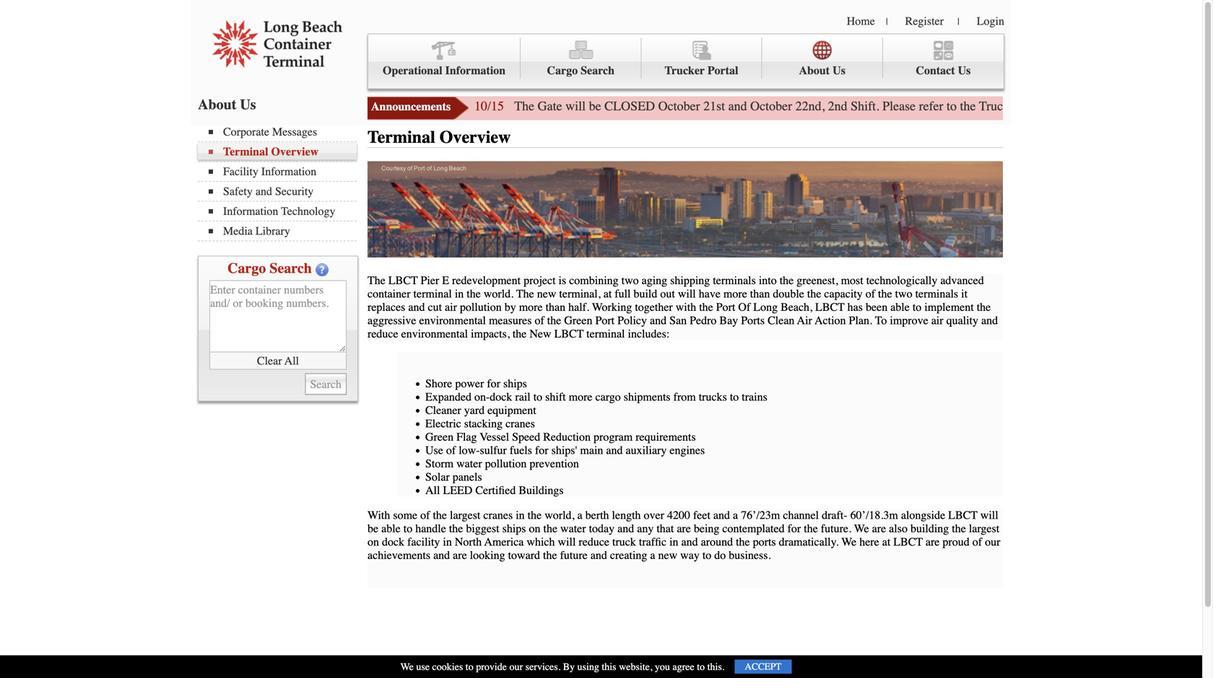 Task type: vqa. For each thing, say whether or not it's contained in the screenshot.
the leftmost About Us
yes



Task type: locate. For each thing, give the bounding box(es) containing it.
0 horizontal spatial our
[[509, 662, 523, 673]]

1 vertical spatial pollution
[[485, 458, 527, 471]]

0 horizontal spatial terminal
[[413, 288, 452, 301]]

library
[[256, 225, 290, 238]]

0 horizontal spatial overview
[[271, 145, 319, 159]]

to down technologically
[[913, 301, 922, 314]]

than left half.
[[546, 301, 566, 314]]

all
[[285, 354, 299, 368], [425, 484, 440, 498]]

us for contact us link
[[958, 64, 971, 77]]

accept
[[745, 662, 782, 673]]

reduce inside the lbct pier e redevelopment project is combining two aging shipping terminals into the greenest, most technologically advanced container terminal in the world. the new terminal, at full build out will have more than double the capacity of the two terminals it replaces and cut air pollution by more than half. working together with the port of long beach, lbct has been able to implement the aggressive environmental measures of the green port policy and san pedro bay ports clean air action plan. to improve air quality and reduce environmental impacts, the new lbct terminal includes:
[[368, 328, 398, 341]]

clean
[[768, 314, 795, 328]]

1 vertical spatial reduce
[[579, 536, 609, 549]]

gate
[[538, 99, 562, 114], [1013, 99, 1037, 114]]

to left "trains"
[[730, 391, 739, 404]]

working
[[592, 301, 632, 314]]

new inside with some of the largest cranes in the world, a berth length over 4200 feet and a 76'/23m channel draft- 60'/18.3m alongside lbct will be able to handle the biggest ships on the water today and any that are being contemplated for the future. we are also building the largest on dock facility in north america which will reduce truck traffic in and around the ports dramatically. we here at lbct are proud of our achievements and are looking toward the future and creating a new way to do business.​
[[658, 549, 677, 563]]

0 horizontal spatial green
[[425, 431, 454, 444]]

0 vertical spatial menu bar
[[368, 34, 1005, 89]]

0 vertical spatial dock
[[490, 391, 512, 404]]

search up the closed
[[581, 64, 615, 77]]

a left berth
[[577, 509, 583, 523]]

container
[[368, 288, 411, 301]]

1 horizontal spatial cargo search
[[547, 64, 615, 77]]

cargo search
[[547, 64, 615, 77], [228, 260, 312, 277]]

largest down leed
[[450, 509, 480, 523]]

None submit
[[305, 374, 347, 395]]

achievements
[[368, 549, 430, 563]]

announcements
[[371, 100, 451, 113]]

redevelopment
[[452, 274, 521, 288]]

security
[[275, 185, 314, 198]]

dock left rail
[[490, 391, 512, 404]]

1 horizontal spatial cargo
[[547, 64, 578, 77]]

water inside shore power for ships expanded on-dock rail to shift more cargo shipments from trucks to trains cleaner yard equipment electric stacking cranes green flag vessel speed reduction program requirements use of low-sulfur fuels for ships' main and auxiliary engines storm water pollution prevention solar panels all leed certified buildings
[[456, 458, 482, 471]]

trucks
[[699, 391, 727, 404]]

menu bar
[[368, 34, 1005, 89], [198, 124, 364, 242]]

the left future
[[543, 549, 557, 563]]

media
[[223, 225, 253, 238]]

0 vertical spatial all
[[285, 354, 299, 368]]

Enter container numbers and/ or booking numbers.  text field
[[209, 281, 347, 353]]

and down the 'handle'
[[433, 549, 450, 563]]

0 horizontal spatial dock
[[382, 536, 404, 549]]

operational
[[383, 64, 442, 77]]

0 horizontal spatial port
[[595, 314, 615, 328]]

1 horizontal spatial our
[[985, 536, 1000, 549]]

to
[[875, 314, 887, 328]]

1 vertical spatial information
[[261, 165, 317, 178]]

all inside button
[[285, 354, 299, 368]]

1 vertical spatial ships
[[502, 523, 526, 536]]

1 | from the left
[[886, 16, 888, 27]]

new inside the lbct pier e redevelopment project is combining two aging shipping terminals into the greenest, most technologically advanced container terminal in the world. the new terminal, at full build out will have more than double the capacity of the two terminals it replaces and cut air pollution by more than half. working together with the port of long beach, lbct has been able to implement the aggressive environmental measures of the green port policy and san pedro bay ports clean air action plan. to improve air quality and reduce environmental impacts, the new lbct terminal includes:
[[537, 288, 556, 301]]

cargo search link
[[521, 38, 642, 79]]

1 horizontal spatial terminal
[[587, 328, 625, 341]]

environmental down cut
[[401, 328, 468, 341]]

0 horizontal spatial cargo search
[[228, 260, 312, 277]]

0 horizontal spatial be
[[368, 523, 378, 536]]

us right contact
[[958, 64, 971, 77]]

of right measures
[[535, 314, 544, 328]]

2nd
[[828, 99, 848, 114]]

able up the achievements at the left of the page
[[381, 523, 401, 536]]

of inside shore power for ships expanded on-dock rail to shift more cargo shipments from trucks to trains cleaner yard equipment electric stacking cranes green flag vessel speed reduction program requirements use of low-sulfur fuels for ships' main and auxiliary engines storm water pollution prevention solar panels all leed certified buildings
[[446, 444, 456, 458]]

water inside with some of the largest cranes in the world, a berth length over 4200 feet and a 76'/23m channel draft- 60'/18.3m alongside lbct will be able to handle the biggest ships on the water today and any that are being contemplated for the future. we are also building the largest on dock facility in north america which will reduce truck traffic in and around the ports dramatically. we here at lbct are proud of our achievements and are looking toward the future and creating a new way to do business.​
[[560, 523, 586, 536]]

1 horizontal spatial than
[[750, 288, 770, 301]]

lbct up proud
[[948, 509, 978, 523]]

1 horizontal spatial a
[[650, 549, 655, 563]]

the down leed
[[433, 509, 447, 523]]

be left some
[[368, 523, 378, 536]]

creating
[[610, 549, 647, 563]]

2 horizontal spatial us
[[958, 64, 971, 77]]

1 horizontal spatial menu bar
[[368, 34, 1005, 89]]

handle
[[415, 523, 446, 536]]

certified
[[475, 484, 516, 498]]

trucker
[[665, 64, 705, 77]]

pollution up certified
[[485, 458, 527, 471]]

0 horizontal spatial at
[[604, 288, 612, 301]]

1 horizontal spatial at
[[882, 536, 891, 549]]

able right to
[[891, 301, 910, 314]]

our right proud
[[985, 536, 1000, 549]]

half.
[[568, 301, 589, 314]]

and inside shore power for ships expanded on-dock rail to shift more cargo shipments from trucks to trains cleaner yard equipment electric stacking cranes green flag vessel speed reduction program requirements use of low-sulfur fuels for ships' main and auxiliary engines storm water pollution prevention solar panels all leed certified buildings
[[606, 444, 623, 458]]

lbct
[[388, 274, 418, 288], [815, 301, 845, 314], [554, 328, 584, 341], [948, 509, 978, 523], [893, 536, 923, 549]]

terminal,
[[559, 288, 601, 301]]

advanced
[[940, 274, 984, 288]]

use
[[425, 444, 443, 458]]

will right building
[[981, 509, 998, 523]]

storm
[[425, 458, 454, 471]]

port left of
[[716, 301, 735, 314]]

using
[[577, 662, 599, 673]]

shore
[[425, 377, 452, 391]]

being
[[694, 523, 720, 536]]

0 vertical spatial search
[[581, 64, 615, 77]]

air right cut
[[445, 301, 457, 314]]

gate right truck
[[1013, 99, 1037, 114]]

our inside with some of the largest cranes in the world, a berth length over 4200 feet and a 76'/23m channel draft- 60'/18.3m alongside lbct will be able to handle the biggest ships on the water today and any that are being contemplated for the future. we are also building the largest on dock facility in north america which will reduce truck traffic in and around the ports dramatically. we here at lbct are proud of our achievements and are looking toward the future and creating a new way to do business.​
[[985, 536, 1000, 549]]

engines
[[670, 444, 705, 458]]

0 vertical spatial our
[[985, 536, 1000, 549]]

0 vertical spatial cargo
[[547, 64, 578, 77]]

2 october from the left
[[750, 99, 792, 114]]

pollution inside shore power for ships expanded on-dock rail to shift more cargo shipments from trucks to trains cleaner yard equipment electric stacking cranes green flag vessel speed reduction program requirements use of low-sulfur fuels for ships' main and auxiliary engines storm water pollution prevention solar panels all leed certified buildings
[[485, 458, 527, 471]]

1 horizontal spatial |
[[958, 16, 960, 27]]

terminal down corporate
[[223, 145, 268, 159]]

services.
[[525, 662, 561, 673]]

1 vertical spatial cargo search
[[228, 260, 312, 277]]

information technology link
[[209, 205, 357, 218]]

0 vertical spatial ships
[[503, 377, 527, 391]]

0 horizontal spatial october
[[658, 99, 700, 114]]

lbct left pier
[[388, 274, 418, 288]]

of
[[866, 288, 875, 301], [535, 314, 544, 328], [446, 444, 456, 458], [420, 509, 430, 523], [973, 536, 982, 549]]

terminals up of
[[713, 274, 756, 288]]

terminal down announcements
[[368, 127, 435, 147]]

green
[[564, 314, 592, 328], [425, 431, 454, 444]]

dock inside with some of the largest cranes in the world, a berth length over 4200 feet and a 76'/23m channel draft- 60'/18.3m alongside lbct will be able to handle the biggest ships on the water today and any that are being contemplated for the future. we are also building the largest on dock facility in north america which will reduce truck traffic in and around the ports dramatically. we here at lbct are proud of our achievements and are looking toward the future and creating a new way to do business.​
[[382, 536, 404, 549]]

10/15
[[474, 99, 504, 114]]

measures
[[489, 314, 532, 328]]

to left the 'handle'
[[403, 523, 412, 536]]

0 horizontal spatial water
[[456, 458, 482, 471]]

the right building
[[952, 523, 966, 536]]

search inside menu bar
[[581, 64, 615, 77]]

1 horizontal spatial air
[[931, 314, 944, 328]]

0 vertical spatial at
[[604, 288, 612, 301]]

trains
[[742, 391, 768, 404]]

and left san
[[650, 314, 667, 328]]

dock down some
[[382, 536, 404, 549]]

us inside 'link'
[[833, 64, 846, 77]]

all inside shore power for ships expanded on-dock rail to shift more cargo shipments from trucks to trains cleaner yard equipment electric stacking cranes green flag vessel speed reduction program requirements use of low-sulfur fuels for ships' main and auxiliary engines storm water pollution prevention solar panels all leed certified buildings
[[425, 484, 440, 498]]

1 horizontal spatial about
[[799, 64, 830, 77]]

0 vertical spatial new
[[537, 288, 556, 301]]

1 horizontal spatial october
[[750, 99, 792, 114]]

1 horizontal spatial new
[[658, 549, 677, 563]]

the left truck
[[960, 99, 976, 114]]

some
[[393, 509, 417, 523]]

|
[[886, 16, 888, 27], [958, 16, 960, 27]]

of right has
[[866, 288, 875, 301]]

be
[[589, 99, 601, 114], [368, 523, 378, 536]]

1 horizontal spatial largest
[[969, 523, 1000, 536]]

for right ports
[[788, 523, 801, 536]]

0 horizontal spatial reduce
[[368, 328, 398, 341]]

further
[[1147, 99, 1182, 114]]

will down cargo search link
[[566, 99, 586, 114]]

| left login
[[958, 16, 960, 27]]

1 horizontal spatial us
[[833, 64, 846, 77]]

ships up toward
[[502, 523, 526, 536]]

1 vertical spatial our
[[509, 662, 523, 673]]

clear all button
[[209, 353, 347, 370]]

most
[[841, 274, 863, 288]]

ports
[[741, 314, 765, 328]]

stacking
[[464, 417, 503, 431]]

please
[[883, 99, 916, 114]]

about up 22nd,
[[799, 64, 830, 77]]

to inside the lbct pier e redevelopment project is combining two aging shipping terminals into the greenest, most technologically advanced container terminal in the world. the new terminal, at full build out will have more than double the capacity of the two terminals it replaces and cut air pollution by more than half. working together with the port of long beach, lbct has been able to implement the aggressive environmental measures of the green port policy and san pedro bay ports clean air action plan. to improve air quality and reduce environmental impacts, the new lbct terminal includes:
[[913, 301, 922, 314]]

green inside shore power for ships expanded on-dock rail to shift more cargo shipments from trucks to trains cleaner yard equipment electric stacking cranes green flag vessel speed reduction program requirements use of low-sulfur fuels for ships' main and auxiliary engines storm water pollution prevention solar panels all leed certified buildings
[[425, 431, 454, 444]]

gate down cargo search link
[[538, 99, 562, 114]]

cranes down certified
[[483, 509, 513, 523]]

at
[[604, 288, 612, 301], [882, 536, 891, 549]]

in inside the lbct pier e redevelopment project is combining two aging shipping terminals into the greenest, most technologically advanced container terminal in the world. the new terminal, at full build out will have more than double the capacity of the two terminals it replaces and cut air pollution by more than half. working together with the port of long beach, lbct has been able to implement the aggressive environmental measures of the green port policy and san pedro bay ports clean air action plan. to improve air quality and reduce environmental impacts, the new lbct terminal includes:
[[455, 288, 464, 301]]

1 vertical spatial cargo
[[228, 260, 266, 277]]

| right home
[[886, 16, 888, 27]]

by
[[563, 662, 575, 673]]

0 horizontal spatial about
[[198, 96, 236, 113]]

0 horizontal spatial |
[[886, 16, 888, 27]]

1 horizontal spatial search
[[581, 64, 615, 77]]

length
[[612, 509, 641, 523]]

pollution inside the lbct pier e redevelopment project is combining two aging shipping terminals into the greenest, most technologically advanced container terminal in the world. the new terminal, at full build out will have more than double the capacity of the two terminals it replaces and cut air pollution by more than half. working together with the port of long beach, lbct has been able to implement the aggressive environmental measures of the green port policy and san pedro bay ports clean air action plan. to improve air quality and reduce environmental impacts, the new lbct terminal includes:
[[460, 301, 502, 314]]

1 vertical spatial all
[[425, 484, 440, 498]]

pollution down redevelopment
[[460, 301, 502, 314]]

the right with
[[699, 301, 713, 314]]

0 horizontal spatial search
[[270, 260, 312, 277]]

yard
[[464, 404, 485, 417]]

about us up 22nd,
[[799, 64, 846, 77]]

sulfur
[[480, 444, 507, 458]]

pollution
[[460, 301, 502, 314], [485, 458, 527, 471]]

0 horizontal spatial new
[[537, 288, 556, 301]]

cargo
[[547, 64, 578, 77], [228, 260, 266, 277]]

more right by
[[519, 301, 543, 314]]

be left the closed
[[589, 99, 601, 114]]

information up 10/15
[[445, 64, 506, 77]]

in right e on the left
[[455, 288, 464, 301]]

our right provide
[[509, 662, 523, 673]]

largest
[[450, 509, 480, 523], [969, 523, 1000, 536]]

1 vertical spatial water
[[560, 523, 586, 536]]

0 vertical spatial cranes
[[506, 417, 535, 431]]

all left leed
[[425, 484, 440, 498]]

green up storm
[[425, 431, 454, 444]]

more right shift
[[569, 391, 593, 404]]

clear all
[[257, 354, 299, 368]]

into
[[759, 274, 777, 288]]

the
[[960, 99, 976, 114], [780, 274, 794, 288], [467, 288, 481, 301], [807, 288, 821, 301], [878, 288, 892, 301], [699, 301, 713, 314], [977, 301, 991, 314], [547, 314, 561, 328], [513, 328, 527, 341], [433, 509, 447, 523], [528, 509, 542, 523], [449, 523, 463, 536], [543, 523, 558, 536], [804, 523, 818, 536], [952, 523, 966, 536], [736, 536, 750, 549], [543, 549, 557, 563]]

0 vertical spatial pollution
[[460, 301, 502, 314]]

are right that
[[677, 523, 691, 536]]

water up future
[[560, 523, 586, 536]]

cranes up 'fuels'
[[506, 417, 535, 431]]

0 vertical spatial cargo search
[[547, 64, 615, 77]]

pier
[[421, 274, 439, 288]]

of right some
[[420, 509, 430, 523]]

1 horizontal spatial dock
[[490, 391, 512, 404]]

and right "safety"
[[256, 185, 272, 198]]

1 vertical spatial cranes
[[483, 509, 513, 523]]

1 vertical spatial new
[[658, 549, 677, 563]]

0 vertical spatial water
[[456, 458, 482, 471]]

october left 22nd,
[[750, 99, 792, 114]]

cargo search down library at the top of the page
[[228, 260, 312, 277]]

the left half.
[[547, 314, 561, 328]]

ships
[[503, 377, 527, 391], [502, 523, 526, 536]]

cargo search up the closed
[[547, 64, 615, 77]]

overview inside corporate messages terminal overview facility information safety and security information technology media library
[[271, 145, 319, 159]]

than
[[750, 288, 770, 301], [546, 301, 566, 314]]

0 vertical spatial be
[[589, 99, 601, 114]]

contact us
[[916, 64, 971, 77]]

1 vertical spatial able
[[381, 523, 401, 536]]

0 horizontal spatial terminal
[[223, 145, 268, 159]]

1 horizontal spatial reduce
[[579, 536, 609, 549]]

1 october from the left
[[658, 99, 700, 114]]

1 horizontal spatial green
[[564, 314, 592, 328]]

1 vertical spatial menu bar
[[198, 124, 364, 242]]

0 horizontal spatial menu bar
[[198, 124, 364, 242]]

on left the world,
[[529, 523, 541, 536]]

0 horizontal spatial able
[[381, 523, 401, 536]]

1 horizontal spatial water
[[560, 523, 586, 536]]

of right proud
[[973, 536, 982, 549]]

at right here
[[882, 536, 891, 549]]

lbct down alongside
[[893, 536, 923, 549]]

1 vertical spatial search
[[270, 260, 312, 277]]

with
[[676, 301, 696, 314]]

north
[[455, 536, 482, 549]]

0 vertical spatial terminal
[[413, 288, 452, 301]]

0 horizontal spatial all
[[285, 354, 299, 368]]

the left future.
[[804, 523, 818, 536]]

search down media library link
[[270, 260, 312, 277]]

web
[[1076, 99, 1097, 114]]

a right creating
[[650, 549, 655, 563]]

traffic
[[639, 536, 667, 549]]

terminals left it
[[915, 288, 958, 301]]

will inside the lbct pier e redevelopment project is combining two aging shipping terminals into the greenest, most technologically advanced container terminal in the world. the new terminal, at full build out will have more than double the capacity of the two terminals it replaces and cut air pollution by more than half. working together with the port of long beach, lbct has been able to implement the aggressive environmental measures of the green port policy and san pedro bay ports clean air action plan. to improve air quality and reduce environmental impacts, the new lbct terminal includes:
[[678, 288, 696, 301]]

new left is
[[537, 288, 556, 301]]

the right by
[[516, 288, 534, 301]]

0 vertical spatial able
[[891, 301, 910, 314]]

expanded
[[425, 391, 472, 404]]

1 horizontal spatial all
[[425, 484, 440, 498]]

vessel
[[480, 431, 509, 444]]

1 horizontal spatial about us
[[799, 64, 846, 77]]

the left the world,
[[528, 509, 542, 523]]

0 horizontal spatial gate
[[538, 99, 562, 114]]

clear
[[257, 354, 282, 368]]

and inside corporate messages terminal overview facility information safety and security information technology media library
[[256, 185, 272, 198]]

0 vertical spatial reduce
[[368, 328, 398, 341]]

truck
[[612, 536, 636, 549]]

1 horizontal spatial terminals
[[915, 288, 958, 301]]

1 vertical spatial at
[[882, 536, 891, 549]]

panels
[[453, 471, 482, 484]]

corporate
[[223, 125, 269, 139]]

port left policy
[[595, 314, 615, 328]]

1 vertical spatial green
[[425, 431, 454, 444]]

port
[[716, 301, 735, 314], [595, 314, 615, 328]]

1 vertical spatial about
[[198, 96, 236, 113]]

reduce down replaces
[[368, 328, 398, 341]]

0 horizontal spatial cargo
[[228, 260, 266, 277]]

biggest
[[466, 523, 499, 536]]

messages
[[272, 125, 317, 139]]

overview
[[440, 127, 511, 147], [271, 145, 319, 159]]

0 vertical spatial about
[[799, 64, 830, 77]]

bay
[[720, 314, 738, 328]]

1 horizontal spatial be
[[589, 99, 601, 114]]

0 vertical spatial about us
[[799, 64, 846, 77]]

hours
[[1041, 99, 1072, 114]]

at inside the lbct pier e redevelopment project is combining two aging shipping terminals into the greenest, most technologically advanced container terminal in the world. the new terminal, at full build out will have more than double the capacity of the two terminals it replaces and cut air pollution by more than half. working together with the port of long beach, lbct has been able to implement the aggressive environmental measures of the green port policy and san pedro bay ports clean air action plan. to improve air quality and reduce environmental impacts, the new lbct terminal includes:
[[604, 288, 612, 301]]

overview down messages at the left of the page
[[271, 145, 319, 159]]

green down terminal,
[[564, 314, 592, 328]]



Task type: describe. For each thing, give the bounding box(es) containing it.
to left this.
[[697, 662, 705, 673]]

green inside the lbct pier e redevelopment project is combining two aging shipping terminals into the greenest, most technologically advanced container terminal in the world. the new terminal, at full build out will have more than double the capacity of the two terminals it replaces and cut air pollution by more than half. working together with the port of long beach, lbct has been able to implement the aggressive environmental measures of the green port policy and san pedro bay ports clean air action plan. to improve air quality and reduce environmental impacts, the new lbct terminal includes:
[[564, 314, 592, 328]]

22nd,
[[796, 99, 825, 114]]

have
[[699, 288, 721, 301]]

pedro
[[690, 314, 717, 328]]

0 horizontal spatial largest
[[450, 509, 480, 523]]

d
[[1210, 99, 1213, 114]]

and right feet
[[713, 509, 730, 523]]

truck
[[979, 99, 1010, 114]]

are left proud
[[926, 536, 940, 549]]

been
[[866, 301, 888, 314]]

do
[[714, 549, 726, 563]]

and right the 21st
[[728, 99, 747, 114]]

2 vertical spatial information
[[223, 205, 278, 218]]

more inside shore power for ships expanded on-dock rail to shift more cargo shipments from trucks to trains cleaner yard equipment electric stacking cranes green flag vessel speed reduction program requirements use of low-sulfur fuels for ships' main and auxiliary engines storm water pollution prevention solar panels all leed certified buildings
[[569, 391, 593, 404]]

0 horizontal spatial about us
[[198, 96, 256, 113]]

auxiliary
[[626, 444, 667, 458]]

corporate messages link
[[209, 125, 357, 139]]

operational information link
[[368, 38, 521, 79]]

speed
[[512, 431, 540, 444]]

environmental down e on the left
[[419, 314, 486, 328]]

lbct down half.
[[554, 328, 584, 341]]

the right double
[[807, 288, 821, 301]]

to right rail
[[533, 391, 542, 404]]

ships inside with some of the largest cranes in the world, a berth length over 4200 feet and a 76'/23m channel draft- 60'/18.3m alongside lbct will be able to handle the biggest ships on the water today and any that are being contemplated for the future. we are also building the largest on dock facility in north america which will reduce truck traffic in and around the ports dramatically. we here at lbct are proud of our achievements and are looking toward the future and creating a new way to do business.​
[[502, 523, 526, 536]]

the right it
[[977, 301, 991, 314]]

the up to
[[878, 288, 892, 301]]

buildings
[[519, 484, 564, 498]]

terminal overview
[[368, 127, 511, 147]]

by
[[505, 301, 516, 314]]

will right which
[[558, 536, 576, 549]]

are left looking
[[453, 549, 467, 563]]

lbct left has
[[815, 301, 845, 314]]

aggressive
[[368, 314, 416, 328]]

0 horizontal spatial more
[[519, 301, 543, 314]]

program
[[594, 431, 633, 444]]

for inside with some of the largest cranes in the world, a berth length over 4200 feet and a 76'/23m channel draft- 60'/18.3m alongside lbct will be able to handle the biggest ships on the water today and any that are being contemplated for the future. we are also building the largest on dock facility in north america which will reduce truck traffic in and around the ports dramatically. we here at lbct are proud of our achievements and are looking toward the future and creating a new way to do business.​
[[788, 523, 801, 536]]

and left cut
[[408, 301, 425, 314]]

shipping
[[670, 274, 710, 288]]

the left world.
[[467, 288, 481, 301]]

also
[[889, 523, 908, 536]]

about us inside 'link'
[[799, 64, 846, 77]]

build
[[634, 288, 657, 301]]

around
[[701, 536, 733, 549]]

2 horizontal spatial more
[[724, 288, 747, 301]]

project
[[524, 274, 556, 288]]

0 horizontal spatial a
[[577, 509, 583, 523]]

feet
[[693, 509, 711, 523]]

contact us link
[[883, 38, 1004, 79]]

1 horizontal spatial two
[[895, 288, 913, 301]]

1 horizontal spatial overview
[[440, 127, 511, 147]]

has
[[848, 301, 863, 314]]

equipment
[[488, 404, 536, 417]]

cargo search inside menu bar
[[547, 64, 615, 77]]

the left new
[[513, 328, 527, 341]]

in left north on the left bottom of the page
[[443, 536, 452, 549]]

to right refer
[[947, 99, 957, 114]]

flag
[[456, 431, 477, 444]]

main
[[580, 444, 603, 458]]

this.
[[707, 662, 725, 673]]

we left here
[[842, 536, 857, 549]]

are left also
[[872, 523, 886, 536]]

and right future
[[591, 549, 607, 563]]

cargo inside menu bar
[[547, 64, 578, 77]]

with some of the largest cranes in the world, a berth length over 4200 feet and a 76'/23m channel draft- 60'/18.3m alongside lbct will be able to handle the biggest ships on the water today and any that are being contemplated for the future. we are also building the largest on dock facility in north america which will reduce truck traffic in and around the ports dramatically. we here at lbct are proud of our achievements and are looking toward the future and creating a new way to do business.​
[[368, 509, 1000, 563]]

over
[[644, 509, 664, 523]]

terminal inside corporate messages terminal overview facility information safety and security information technology media library
[[223, 145, 268, 159]]

the down buildings
[[543, 523, 558, 536]]

0 horizontal spatial on
[[368, 536, 379, 549]]

plan.
[[849, 314, 872, 328]]

the right 10/15
[[514, 99, 535, 114]]

business.​
[[729, 549, 771, 563]]

menu bar containing corporate messages
[[198, 124, 364, 242]]

reduce inside with some of the largest cranes in the world, a berth length over 4200 feet and a 76'/23m channel draft- 60'/18.3m alongside lbct will be able to handle the biggest ships on the water today and any that are being contemplated for the future. we are also building the largest on dock facility in north america which will reduce truck traffic in and around the ports dramatically. we here at lbct are proud of our achievements and are looking toward the future and creating a new way to do business.​
[[579, 536, 609, 549]]

contemplated
[[722, 523, 785, 536]]

1 vertical spatial terminal
[[587, 328, 625, 341]]

new
[[530, 328, 551, 341]]

we right future.
[[854, 523, 869, 536]]

future
[[560, 549, 588, 563]]

greenest,
[[797, 274, 838, 288]]

for right power
[[487, 377, 500, 391]]

cranes inside shore power for ships expanded on-dock rail to shift more cargo shipments from trucks to trains cleaner yard equipment electric stacking cranes green flag vessel speed reduction program requirements use of low-sulfur fuels for ships' main and auxiliary engines storm water pollution prevention solar panels all leed certified buildings
[[506, 417, 535, 431]]

you
[[655, 662, 670, 673]]

cranes inside with some of the largest cranes in the world, a berth length over 4200 feet and a 76'/23m channel draft- 60'/18.3m alongside lbct will be able to handle the biggest ships on the water today and any that are being contemplated for the future. we are also building the largest on dock facility in north america which will reduce truck traffic in and around the ports dramatically. we here at lbct are proud of our achievements and are looking toward the future and creating a new way to do business.​
[[483, 509, 513, 523]]

double
[[773, 288, 804, 301]]

use
[[416, 662, 430, 673]]

about us link
[[762, 38, 883, 79]]

to left the do
[[703, 549, 711, 563]]

the right into
[[780, 274, 794, 288]]

long
[[753, 301, 778, 314]]

1 horizontal spatial port
[[716, 301, 735, 314]]

facility
[[223, 165, 258, 178]]

0 horizontal spatial us
[[240, 96, 256, 113]]

agree
[[673, 662, 694, 673]]

and left any
[[618, 523, 634, 536]]

world.
[[484, 288, 514, 301]]

and right quality
[[981, 314, 998, 328]]

0 horizontal spatial air
[[445, 301, 457, 314]]

we left use at the bottom left
[[400, 662, 414, 673]]

replaces
[[368, 301, 405, 314]]

1 gate from the left
[[538, 99, 562, 114]]

2 | from the left
[[958, 16, 960, 27]]

ships'
[[551, 444, 577, 458]]

out
[[660, 288, 675, 301]]

today
[[589, 523, 615, 536]]

shore power for ships expanded on-dock rail to shift more cargo shipments from trucks to trains cleaner yard equipment electric stacking cranes green flag vessel speed reduction program requirements use of low-sulfur fuels for ships' main and auxiliary engines storm water pollution prevention solar panels all leed certified buildings
[[425, 377, 768, 498]]

the right the 'handle'
[[449, 523, 463, 536]]

cargo
[[595, 391, 621, 404]]

full
[[615, 288, 631, 301]]

able inside the lbct pier e redevelopment project is combining two aging shipping terminals into the greenest, most technologically advanced container terminal in the world. the new terminal, at full build out will have more than double the capacity of the two terminals it replaces and cut air pollution by more than half. working together with the port of long beach, lbct has been able to implement the aggressive environmental measures of the green port policy and san pedro bay ports clean air action plan. to improve air quality and reduce environmental impacts, the new lbct terminal includes:
[[891, 301, 910, 314]]

it
[[961, 288, 968, 301]]

gate
[[1185, 99, 1207, 114]]

safety and security link
[[209, 185, 357, 198]]

cleaner
[[425, 404, 461, 417]]

alongside
[[901, 509, 945, 523]]

with
[[368, 509, 390, 523]]

in up america
[[516, 509, 525, 523]]

the left ports
[[736, 536, 750, 549]]

ships inside shore power for ships expanded on-dock rail to shift more cargo shipments from trucks to trains cleaner yard equipment electric stacking cranes green flag vessel speed reduction program requirements use of low-sulfur fuels for ships' main and auxiliary engines storm water pollution prevention solar panels all leed certified buildings
[[503, 377, 527, 391]]

home link
[[847, 14, 875, 28]]

in left way
[[669, 536, 678, 549]]

page
[[1101, 99, 1125, 114]]

the up replaces
[[368, 274, 386, 288]]

0 horizontal spatial terminals
[[713, 274, 756, 288]]

us for about us 'link'
[[833, 64, 846, 77]]

shift
[[545, 391, 566, 404]]

together
[[635, 301, 673, 314]]

proud
[[943, 536, 970, 549]]

be inside with some of the largest cranes in the world, a berth length over 4200 feet and a 76'/23m channel draft- 60'/18.3m alongside lbct will be able to handle the biggest ships on the water today and any that are being contemplated for the future. we are also building the largest on dock facility in north america which will reduce truck traffic in and around the ports dramatically. we here at lbct are proud of our achievements and are looking toward the future and creating a new way to do business.​
[[368, 523, 378, 536]]

2 gate from the left
[[1013, 99, 1037, 114]]

for right 'fuels'
[[535, 444, 549, 458]]

menu bar containing operational information
[[368, 34, 1005, 89]]

at inside with some of the largest cranes in the world, a berth length over 4200 feet and a 76'/23m channel draft- 60'/18.3m alongside lbct will be able to handle the biggest ships on the water today and any that are being contemplated for the future. we are also building the largest on dock facility in north america which will reduce truck traffic in and around the ports dramatically. we here at lbct are proud of our achievements and are looking toward the future and creating a new way to do business.​
[[882, 536, 891, 549]]

san
[[669, 314, 687, 328]]

here
[[859, 536, 879, 549]]

aging
[[642, 274, 667, 288]]

and left the around
[[681, 536, 698, 549]]

to right cookies
[[466, 662, 474, 673]]

dramatically.
[[779, 536, 839, 549]]

about inside 'link'
[[799, 64, 830, 77]]

0 horizontal spatial than
[[546, 301, 566, 314]]

america
[[484, 536, 524, 549]]

combining
[[569, 274, 619, 288]]

refer
[[919, 99, 944, 114]]

0 horizontal spatial two
[[621, 274, 639, 288]]

10/15 the gate will be closed october 21st and october 22nd, 2nd shift. please refer to the truck gate hours web page for further gate d
[[474, 99, 1213, 114]]

for right the page
[[1128, 99, 1144, 114]]

we use cookies to provide our services. by using this website, you agree to this.
[[400, 662, 725, 673]]

able inside with some of the largest cranes in the world, a berth length over 4200 feet and a 76'/23m channel draft- 60'/18.3m alongside lbct will be able to handle the biggest ships on the water today and any that are being contemplated for the future. we are also building the largest on dock facility in north america which will reduce truck traffic in and around the ports dramatically. we here at lbct are proud of our achievements and are looking toward the future and creating a new way to do business.​
[[381, 523, 401, 536]]

register link
[[905, 14, 944, 28]]

1 horizontal spatial on
[[529, 523, 541, 536]]

0 vertical spatial information
[[445, 64, 506, 77]]

1 horizontal spatial terminal
[[368, 127, 435, 147]]

impacts,
[[471, 328, 510, 341]]

rail
[[515, 391, 531, 404]]

e
[[442, 274, 449, 288]]

on-
[[474, 391, 490, 404]]

beach,
[[781, 301, 812, 314]]

dock inside shore power for ships expanded on-dock rail to shift more cargo shipments from trucks to trains cleaner yard equipment electric stacking cranes green flag vessel speed reduction program requirements use of low-sulfur fuels for ships' main and auxiliary engines storm water pollution prevention solar panels all leed certified buildings
[[490, 391, 512, 404]]

facility
[[407, 536, 440, 549]]

2 horizontal spatial a
[[733, 509, 738, 523]]

accept button
[[735, 660, 792, 674]]



